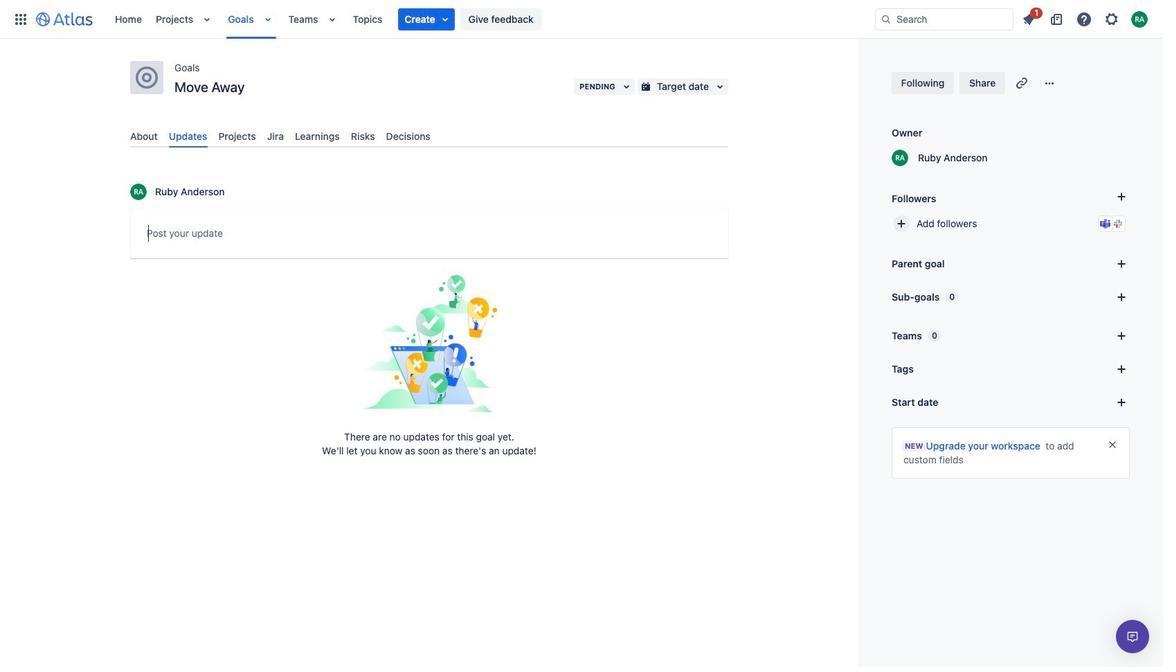 Task type: locate. For each thing, give the bounding box(es) containing it.
0 horizontal spatial list
[[108, 0, 876, 38]]

list
[[108, 0, 876, 38], [1017, 5, 1156, 30]]

settings image
[[1104, 11, 1121, 27]]

add follower image
[[894, 215, 910, 232]]

1 horizontal spatial list item
[[1017, 5, 1043, 30]]

list item
[[1017, 5, 1043, 30], [398, 8, 455, 30]]

help image
[[1077, 11, 1093, 27]]

slack logo showing nan channels are connected to this goal image
[[1113, 218, 1124, 229]]

add a follower image
[[1114, 188, 1131, 205]]

None search field
[[876, 8, 1014, 30]]

0 horizontal spatial list item
[[398, 8, 455, 30]]

banner
[[0, 0, 1164, 39]]

account image
[[1132, 11, 1149, 27]]

Main content area, start typing to enter text. text field
[[147, 225, 712, 247]]

tab list
[[125, 125, 734, 148]]

close banner image
[[1108, 439, 1119, 450]]

Search field
[[876, 8, 1014, 30]]

add tag image
[[1114, 361, 1131, 378]]

msteams logo showing  channels are connected to this goal image
[[1101, 218, 1112, 229]]

add team image
[[1114, 328, 1131, 344]]

top element
[[8, 0, 876, 38]]



Task type: describe. For each thing, give the bounding box(es) containing it.
1 horizontal spatial list
[[1017, 5, 1156, 30]]

more icon image
[[1042, 75, 1059, 91]]

notifications image
[[1021, 11, 1038, 27]]

switch to... image
[[12, 11, 29, 27]]

goal icon image
[[136, 67, 158, 89]]

open intercom messenger image
[[1125, 628, 1142, 645]]

search image
[[881, 14, 892, 25]]

set start date image
[[1114, 394, 1131, 411]]

list item inside top "element"
[[398, 8, 455, 30]]



Task type: vqa. For each thing, say whether or not it's contained in the screenshot.
1st Simon
no



